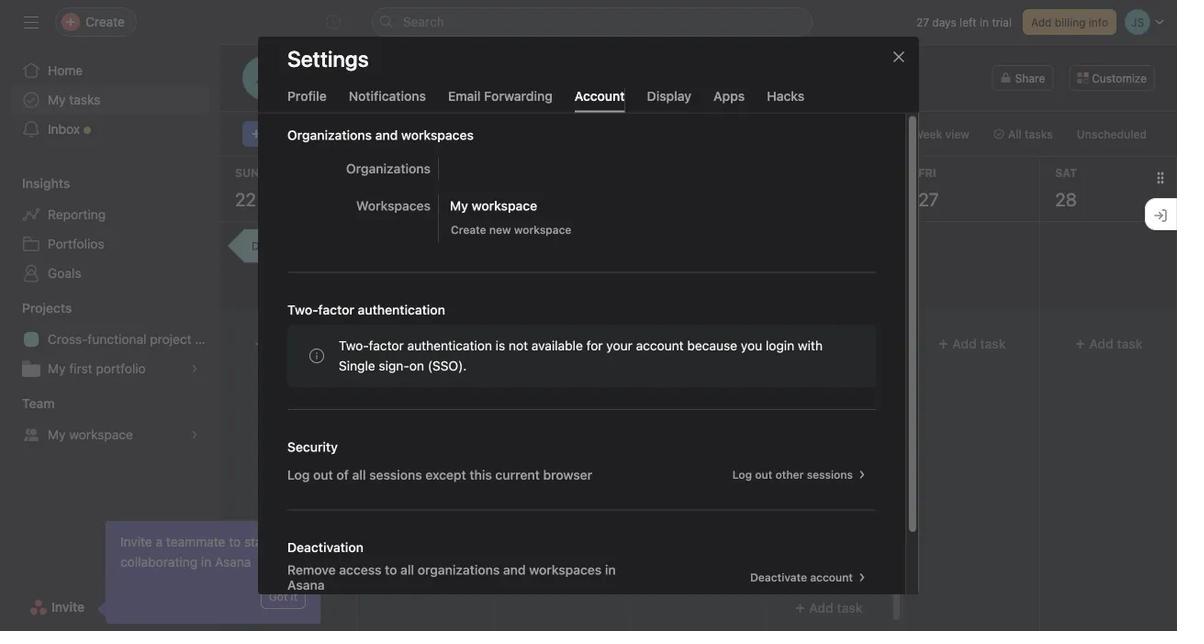 Task type: describe. For each thing, give the bounding box(es) containing it.
asana inside invite a teammate to start collaborating in asana got it
[[215, 555, 251, 570]]

2️⃣
[[783, 376, 794, 388]]

it
[[291, 591, 298, 603]]

your
[[606, 338, 633, 354]]

reporting link
[[11, 200, 209, 230]]

left
[[960, 16, 977, 28]]

apps button
[[714, 88, 745, 113]]

in inside remove access to all organizations and workspaces in asana
[[605, 563, 616, 578]]

share
[[1015, 72, 1045, 84]]

calendar link
[[403, 87, 458, 111]]

portfolio
[[96, 361, 146, 377]]

to inside invite a teammate to start collaborating in asana got it
[[229, 535, 241, 550]]

files link
[[480, 87, 508, 111]]

5️⃣
[[783, 508, 794, 521]]

invite button
[[18, 591, 97, 625]]

my up create on the left top
[[450, 198, 468, 214]]

sat
[[1055, 166, 1077, 179]]

you inside 1️⃣ first: get started using my tasks 2️⃣ second: find the layout that's right for you
[[828, 401, 846, 414]]

a
[[156, 535, 163, 550]]

second:
[[797, 376, 839, 388]]

find
[[843, 376, 865, 388]]

deactivation
[[287, 540, 364, 556]]

team
[[22, 396, 55, 411]]

remove
[[287, 563, 336, 578]]

display button
[[647, 88, 692, 113]]

right
[[783, 401, 807, 414]]

6️⃣
[[783, 552, 794, 565]]

fourth:
[[797, 464, 834, 477]]

account
[[575, 88, 625, 103]]

factor for two-factor authentication is not available for your account because you login with single sign-on (sso).
[[369, 338, 404, 354]]

0 horizontal spatial of
[[337, 468, 349, 483]]

search list box
[[372, 7, 813, 37]]

4️⃣
[[783, 464, 794, 477]]

0 vertical spatial work
[[802, 490, 827, 502]]

to inside remove access to all organizations and workspaces in asana
[[385, 563, 397, 578]]

sat 28
[[1055, 166, 1077, 210]]

email forwarding
[[448, 88, 553, 103]]

deactivate account button
[[742, 565, 876, 591]]

team button
[[0, 395, 55, 413]]

fri
[[919, 166, 936, 179]]

my for the 'my tasks' link at top left
[[48, 92, 66, 107]]

projects element
[[0, 292, 220, 388]]

hide sidebar image
[[24, 15, 39, 29]]

teams element
[[0, 388, 220, 454]]

1 vertical spatial project
[[150, 332, 192, 347]]

hacks button
[[767, 88, 805, 113]]

log out other sessions button
[[724, 462, 876, 488]]

1️⃣ first: get started using my tasks 2️⃣ second: find the layout that's right for you
[[783, 332, 870, 414]]

insights element
[[0, 167, 220, 292]]

new
[[489, 224, 511, 236]]

list link
[[301, 87, 323, 111]]

sixth:
[[797, 552, 826, 565]]

time
[[783, 521, 806, 534]]

out for other
[[755, 469, 773, 482]]

my tasks link
[[11, 85, 209, 115]]

mon
[[372, 166, 399, 179]]

make
[[829, 552, 857, 565]]

cross-
[[48, 332, 88, 347]]

got it button
[[261, 584, 306, 610]]

draft project brief
[[252, 240, 345, 253]]

forwarding
[[484, 88, 553, 103]]

fifth:
[[797, 508, 824, 521]]

global element
[[0, 45, 220, 155]]

my first portfolio link
[[11, 355, 209, 384]]

search
[[403, 14, 444, 29]]

inbox
[[48, 122, 80, 137]]

asana inside remove access to all organizations and workspaces in asana
[[287, 578, 325, 593]]

authentication for two-factor authentication is not available for your account because you login with single sign-on (sso).
[[407, 338, 492, 354]]

create new workspace
[[451, 224, 572, 236]]

notifications button
[[349, 88, 426, 113]]

of inside 4️⃣ fourth: stay on top of incoming work 5️⃣ fifth: save time by collaborating in asana 6️⃣ sixth: make work manageable
[[819, 477, 830, 490]]

by
[[809, 521, 821, 534]]

workspace inside "link"
[[69, 428, 133, 443]]

next week image
[[468, 127, 483, 141]]

0 vertical spatial 27
[[916, 16, 929, 28]]

top
[[799, 477, 816, 490]]

add inside button
[[1031, 16, 1052, 28]]

except
[[426, 468, 466, 483]]

with
[[798, 338, 823, 354]]

days
[[933, 16, 957, 28]]

not
[[509, 338, 528, 354]]

hacks
[[767, 88, 805, 103]]

js button
[[242, 56, 287, 100]]

workspaces
[[356, 198, 431, 214]]

start
[[244, 535, 272, 550]]

files
[[480, 87, 508, 102]]

billing
[[1055, 16, 1086, 28]]

log out of all sessions except this current browser
[[287, 468, 592, 483]]

log for log out of all sessions except this current browser
[[287, 468, 310, 483]]

get
[[826, 332, 845, 344]]

deactivate account
[[750, 572, 853, 585]]

brief
[[321, 240, 345, 253]]

asana inside 4️⃣ fourth: stay on top of incoming work 5️⃣ fifth: save time by collaborating in asana 6️⃣ sixth: make work manageable
[[828, 534, 860, 546]]

home
[[48, 63, 83, 78]]

incoming
[[783, 477, 869, 502]]

my workspace inside "link"
[[48, 428, 133, 443]]

0 horizontal spatial sessions
[[369, 468, 422, 483]]

display
[[647, 88, 692, 103]]

organizations
[[418, 563, 500, 578]]

two- for two-factor authentication
[[287, 303, 318, 318]]

insights
[[22, 176, 70, 191]]

workspaces inside remove access to all organizations and workspaces in asana
[[529, 563, 602, 578]]

goals
[[48, 266, 81, 281]]

inbox link
[[11, 115, 209, 144]]

two- for two-factor authentication is not available for your account because you login with single sign-on (sso).
[[339, 338, 369, 354]]



Task type: vqa. For each thing, say whether or not it's contained in the screenshot.
Remove image
no



Task type: locate. For each thing, give the bounding box(es) containing it.
account inside button
[[810, 572, 853, 585]]

1 horizontal spatial on
[[783, 477, 796, 490]]

my up inbox
[[48, 92, 66, 107]]

1 horizontal spatial you
[[828, 401, 846, 414]]

that's
[[837, 388, 867, 401]]

1 vertical spatial for
[[810, 401, 825, 414]]

1 vertical spatial on
[[783, 477, 796, 490]]

other
[[776, 469, 804, 482]]

and right organizations
[[503, 563, 526, 578]]

out for of
[[313, 468, 333, 483]]

on left (sso).
[[409, 359, 424, 374]]

is
[[496, 338, 505, 354]]

browser
[[543, 468, 592, 483]]

asana up make
[[828, 534, 860, 546]]

apps
[[714, 88, 745, 103]]

my tasks
[[48, 92, 100, 107]]

all right access
[[401, 563, 414, 578]]

1 horizontal spatial log
[[733, 469, 752, 482]]

you left the 'login'
[[741, 338, 762, 354]]

factor for two-factor authentication
[[318, 303, 354, 318]]

22
[[235, 188, 256, 210]]

to left start
[[229, 535, 241, 550]]

my workspace down team
[[48, 428, 133, 443]]

add task button
[[242, 121, 319, 147], [228, 328, 349, 361], [364, 328, 486, 361], [501, 328, 622, 361], [638, 328, 759, 361], [911, 328, 1032, 361], [1048, 328, 1170, 361], [775, 592, 882, 625]]

all inside remove access to all organizations and workspaces in asana
[[401, 563, 414, 578]]

and inside remove access to all organizations and workspaces in asana
[[503, 563, 526, 578]]

because
[[687, 338, 738, 354]]

authentication inside 'two-factor authentication is not available for your account because you login with single sign-on (sso).'
[[407, 338, 492, 354]]

you
[[741, 338, 762, 354], [828, 401, 846, 414]]

0 vertical spatial two-
[[287, 303, 318, 318]]

27 down fri
[[919, 188, 939, 210]]

factor inside 'two-factor authentication is not available for your account because you login with single sign-on (sso).'
[[369, 338, 404, 354]]

1 horizontal spatial out
[[755, 469, 773, 482]]

cross-functional project plan link
[[11, 325, 220, 355]]

trial
[[992, 16, 1012, 28]]

log down "security"
[[287, 468, 310, 483]]

previous week image
[[438, 127, 453, 141]]

my tasks
[[301, 56, 375, 78]]

1️⃣
[[783, 332, 794, 344]]

collaborating up sixth: at bottom right
[[783, 521, 867, 546]]

1 vertical spatial workspaces
[[529, 563, 602, 578]]

asana down start
[[215, 555, 251, 570]]

insights button
[[0, 174, 70, 193]]

0 vertical spatial account
[[636, 338, 684, 354]]

all
[[352, 468, 366, 483], [401, 563, 414, 578]]

organizations for organizations
[[346, 161, 431, 176]]

on left the top
[[783, 477, 796, 490]]

today button
[[378, 121, 426, 147]]

layout
[[803, 388, 834, 401]]

0 vertical spatial collaborating
[[783, 521, 867, 546]]

1 vertical spatial invite
[[51, 600, 85, 615]]

invite inside invite a teammate to start collaborating in asana got it
[[120, 535, 152, 550]]

out down "security"
[[313, 468, 333, 483]]

home link
[[11, 56, 209, 85]]

account right your
[[636, 338, 684, 354]]

organizations up 23 on the left
[[346, 161, 431, 176]]

organizations down list link
[[287, 128, 372, 143]]

tasks up 2️⃣
[[783, 357, 810, 370]]

all for organizations
[[401, 563, 414, 578]]

to right access
[[385, 563, 397, 578]]

1 horizontal spatial and
[[503, 563, 526, 578]]

27 left days
[[916, 16, 929, 28]]

out left 4️⃣ on the bottom right of the page
[[755, 469, 773, 482]]

of down "security"
[[337, 468, 349, 483]]

my inside 1️⃣ first: get started using my tasks 2️⃣ second: find the layout that's right for you
[[854, 344, 870, 357]]

you inside 'two-factor authentication is not available for your account because you login with single sign-on (sso).'
[[741, 338, 762, 354]]

search button
[[372, 7, 813, 37]]

got
[[269, 591, 288, 603]]

in
[[980, 16, 989, 28], [816, 534, 825, 546], [201, 555, 211, 570], [605, 563, 616, 578]]

1 vertical spatial work
[[783, 565, 808, 578]]

log out other sessions
[[733, 469, 853, 482]]

0 horizontal spatial project
[[150, 332, 192, 347]]

authentication up (sso).
[[407, 338, 492, 354]]

for inside 'two-factor authentication is not available for your account because you login with single sign-on (sso).'
[[587, 338, 603, 354]]

0 vertical spatial project
[[281, 240, 318, 253]]

0 horizontal spatial workspaces
[[401, 128, 474, 143]]

1 horizontal spatial two-
[[339, 338, 369, 354]]

mon 23
[[372, 166, 401, 210]]

authentication for two-factor authentication
[[358, 303, 445, 318]]

0 horizontal spatial for
[[587, 338, 603, 354]]

1 horizontal spatial tasks
[[783, 357, 810, 370]]

factor up sign- at the left bottom
[[369, 338, 404, 354]]

draft
[[252, 240, 278, 253]]

workspaces
[[401, 128, 474, 143], [529, 563, 602, 578]]

cross-functional project plan
[[48, 332, 220, 347]]

sign-
[[379, 359, 409, 374]]

js
[[256, 69, 273, 87]]

1 vertical spatial account
[[810, 572, 853, 585]]

account down make
[[810, 572, 853, 585]]

collaborating down "a"
[[120, 555, 198, 570]]

1 horizontal spatial to
[[385, 563, 397, 578]]

1 vertical spatial 27
[[919, 188, 939, 210]]

0 vertical spatial asana
[[828, 534, 860, 546]]

factor up single
[[318, 303, 354, 318]]

email forwarding button
[[448, 88, 553, 113]]

my for my workspace "link"
[[48, 428, 66, 443]]

1 horizontal spatial invite
[[120, 535, 152, 550]]

my first portfolio
[[48, 361, 146, 377]]

account inside 'two-factor authentication is not available for your account because you login with single sign-on (sso).'
[[636, 338, 684, 354]]

teammate
[[166, 535, 225, 550]]

0 horizontal spatial and
[[375, 128, 398, 143]]

notifications
[[349, 88, 426, 103]]

account button
[[575, 88, 625, 113]]

0 vertical spatial factor
[[318, 303, 354, 318]]

add
[[1031, 16, 1052, 28], [265, 128, 286, 141], [269, 337, 293, 352], [406, 337, 430, 352], [542, 337, 567, 352], [679, 337, 703, 352], [952, 337, 977, 352], [1090, 337, 1114, 352], [809, 601, 833, 616]]

stay
[[837, 464, 860, 477]]

my left first
[[48, 361, 66, 377]]

board
[[345, 87, 381, 102]]

two- up single
[[339, 338, 369, 354]]

list
[[301, 87, 323, 102]]

log inside button
[[733, 469, 752, 482]]

my
[[48, 92, 66, 107], [450, 198, 468, 214], [854, 344, 870, 357], [48, 361, 66, 377], [48, 428, 66, 443]]

0 horizontal spatial account
[[636, 338, 684, 354]]

the
[[783, 388, 800, 401]]

my workspace up new
[[450, 198, 537, 214]]

for
[[587, 338, 603, 354], [810, 401, 825, 414]]

1 horizontal spatial all
[[401, 563, 414, 578]]

manageable
[[783, 578, 846, 591]]

2 vertical spatial asana
[[287, 578, 325, 593]]

1 horizontal spatial account
[[810, 572, 853, 585]]

goals link
[[11, 259, 209, 288]]

workspace down 24
[[514, 224, 572, 236]]

remove access to all organizations and workspaces in asana
[[287, 563, 616, 593]]

tasks
[[69, 92, 100, 107], [783, 357, 810, 370]]

on inside 4️⃣ fourth: stay on top of incoming work 5️⃣ fifth: save time by collaborating in asana 6️⃣ sixth: make work manageable
[[783, 477, 796, 490]]

1 vertical spatial to
[[385, 563, 397, 578]]

invite
[[120, 535, 152, 550], [51, 600, 85, 615]]

1 vertical spatial authentication
[[407, 338, 492, 354]]

my inside "link"
[[48, 428, 66, 443]]

1 vertical spatial asana
[[215, 555, 251, 570]]

27 days left in trial
[[916, 16, 1012, 28]]

0 horizontal spatial on
[[409, 359, 424, 374]]

sun
[[235, 166, 259, 179]]

two-
[[287, 303, 318, 318], [339, 338, 369, 354]]

login
[[766, 338, 795, 354]]

authentication
[[358, 303, 445, 318], [407, 338, 492, 354]]

two- down 'draft project brief'
[[287, 303, 318, 318]]

2 horizontal spatial asana
[[828, 534, 860, 546]]

my down team
[[48, 428, 66, 443]]

project left brief
[[281, 240, 318, 253]]

(sso).
[[428, 359, 467, 374]]

two-factor authentication is not available for your account because you login with single sign-on (sso).
[[339, 338, 823, 374]]

for right the right
[[810, 401, 825, 414]]

for inside 1️⃣ first: get started using my tasks 2️⃣ second: find the layout that's right for you
[[810, 401, 825, 414]]

1 horizontal spatial for
[[810, 401, 825, 414]]

0 horizontal spatial factor
[[318, 303, 354, 318]]

1 horizontal spatial my workspace
[[450, 198, 537, 214]]

tasks down home
[[69, 92, 100, 107]]

1 vertical spatial and
[[503, 563, 526, 578]]

0 horizontal spatial log
[[287, 468, 310, 483]]

1 vertical spatial tasks
[[783, 357, 810, 370]]

collaborating inside invite a teammate to start collaborating in asana got it
[[120, 555, 198, 570]]

1 horizontal spatial factor
[[369, 338, 404, 354]]

1 horizontal spatial collaborating
[[783, 521, 867, 546]]

1 vertical spatial all
[[401, 563, 414, 578]]

to
[[229, 535, 241, 550], [385, 563, 397, 578]]

on inside 'two-factor authentication is not available for your account because you login with single sign-on (sso).'
[[409, 359, 424, 374]]

invite inside button
[[51, 600, 85, 615]]

0 horizontal spatial collaborating
[[120, 555, 198, 570]]

my inside 'projects' element
[[48, 361, 66, 377]]

email
[[448, 88, 481, 103]]

sessions inside button
[[807, 469, 853, 482]]

my inside global element
[[48, 92, 66, 107]]

collaborating inside 4️⃣ fourth: stay on top of incoming work 5️⃣ fifth: save time by collaborating in asana 6️⃣ sixth: make work manageable
[[783, 521, 867, 546]]

0 vertical spatial for
[[587, 338, 603, 354]]

4️⃣ fourth: stay on top of incoming work 5️⃣ fifth: save time by collaborating in asana 6️⃣ sixth: make work manageable
[[783, 464, 869, 591]]

0 vertical spatial my workspace
[[450, 198, 537, 214]]

my for my first portfolio link
[[48, 361, 66, 377]]

info
[[1089, 16, 1109, 28]]

single
[[339, 359, 375, 374]]

profile
[[287, 88, 327, 103]]

you down 'find'
[[828, 401, 846, 414]]

0 vertical spatial organizations
[[287, 128, 372, 143]]

0 vertical spatial authentication
[[358, 303, 445, 318]]

2 vertical spatial workspace
[[69, 428, 133, 443]]

close image
[[892, 50, 906, 64]]

0 vertical spatial on
[[409, 359, 424, 374]]

0 horizontal spatial tasks
[[69, 92, 100, 107]]

tasks inside the 'my tasks' link
[[69, 92, 100, 107]]

task
[[289, 128, 311, 141], [297, 337, 322, 352], [433, 337, 459, 352], [570, 337, 596, 352], [707, 337, 733, 352], [980, 337, 1006, 352], [1117, 337, 1143, 352], [837, 601, 862, 616]]

0 vertical spatial you
[[741, 338, 762, 354]]

invite a teammate to start collaborating in asana tooltip
[[100, 522, 321, 625]]

out
[[313, 468, 333, 483], [755, 469, 773, 482]]

for left your
[[587, 338, 603, 354]]

project left plan
[[150, 332, 192, 347]]

1 horizontal spatial of
[[819, 477, 830, 490]]

workspace up new
[[472, 198, 537, 214]]

1 vertical spatial you
[[828, 401, 846, 414]]

out inside button
[[755, 469, 773, 482]]

sessions
[[369, 468, 422, 483], [807, 469, 853, 482]]

workspace inside button
[[514, 224, 572, 236]]

0 horizontal spatial two-
[[287, 303, 318, 318]]

0 horizontal spatial my workspace
[[48, 428, 133, 443]]

invite for invite
[[51, 600, 85, 615]]

first
[[69, 361, 92, 377]]

1 vertical spatial workspace
[[514, 224, 572, 236]]

portfolios
[[48, 236, 104, 252]]

0 horizontal spatial to
[[229, 535, 241, 550]]

authentication up sign- at the left bottom
[[358, 303, 445, 318]]

add billing info
[[1031, 16, 1109, 28]]

0 horizontal spatial out
[[313, 468, 333, 483]]

and down notifications button
[[375, 128, 398, 143]]

1 horizontal spatial project
[[281, 240, 318, 253]]

1 vertical spatial organizations
[[346, 161, 431, 176]]

share button
[[993, 65, 1054, 91]]

log left 4️⃣ on the bottom right of the page
[[733, 469, 752, 482]]

0 vertical spatial and
[[375, 128, 398, 143]]

asana down deactivation
[[287, 578, 325, 593]]

in inside invite a teammate to start collaborating in asana got it
[[201, 555, 211, 570]]

my right 'using'
[[854, 344, 870, 357]]

and
[[375, 128, 398, 143], [503, 563, 526, 578]]

security
[[287, 440, 338, 455]]

fri 27
[[919, 166, 939, 210]]

tasks inside 1️⃣ first: get started using my tasks 2️⃣ second: find the layout that's right for you
[[783, 357, 810, 370]]

0 horizontal spatial asana
[[215, 555, 251, 570]]

invite for invite a teammate to start collaborating in asana got it
[[120, 535, 152, 550]]

0 vertical spatial all
[[352, 468, 366, 483]]

0 horizontal spatial all
[[352, 468, 366, 483]]

1 vertical spatial two-
[[339, 338, 369, 354]]

two- inside 'two-factor authentication is not available for your account because you login with single sign-on (sso).'
[[339, 338, 369, 354]]

in inside 4️⃣ fourth: stay on top of incoming work 5️⃣ fifth: save time by collaborating in asana 6️⃣ sixth: make work manageable
[[816, 534, 825, 546]]

1 horizontal spatial sessions
[[807, 469, 853, 482]]

0 vertical spatial to
[[229, 535, 241, 550]]

project
[[281, 240, 318, 253], [150, 332, 192, 347]]

of right the top
[[819, 477, 830, 490]]

1 horizontal spatial asana
[[287, 578, 325, 593]]

0 vertical spatial workspaces
[[401, 128, 474, 143]]

log for log out other sessions
[[733, 469, 752, 482]]

today
[[386, 128, 417, 141]]

my workspace link
[[11, 421, 209, 450]]

1 vertical spatial my workspace
[[48, 428, 133, 443]]

1 horizontal spatial workspaces
[[529, 563, 602, 578]]

access
[[339, 563, 382, 578]]

0 horizontal spatial you
[[741, 338, 762, 354]]

organizations for organizations and workspaces
[[287, 128, 372, 143]]

all up deactivation
[[352, 468, 366, 483]]

0 vertical spatial workspace
[[472, 198, 537, 214]]

first:
[[797, 332, 823, 344]]

workspace down my first portfolio
[[69, 428, 133, 443]]

current
[[495, 468, 540, 483]]

0 vertical spatial tasks
[[69, 92, 100, 107]]

1 vertical spatial collaborating
[[120, 555, 198, 570]]

0 vertical spatial invite
[[120, 535, 152, 550]]

0 horizontal spatial invite
[[51, 600, 85, 615]]

1 vertical spatial factor
[[369, 338, 404, 354]]

all for sessions
[[352, 468, 366, 483]]



